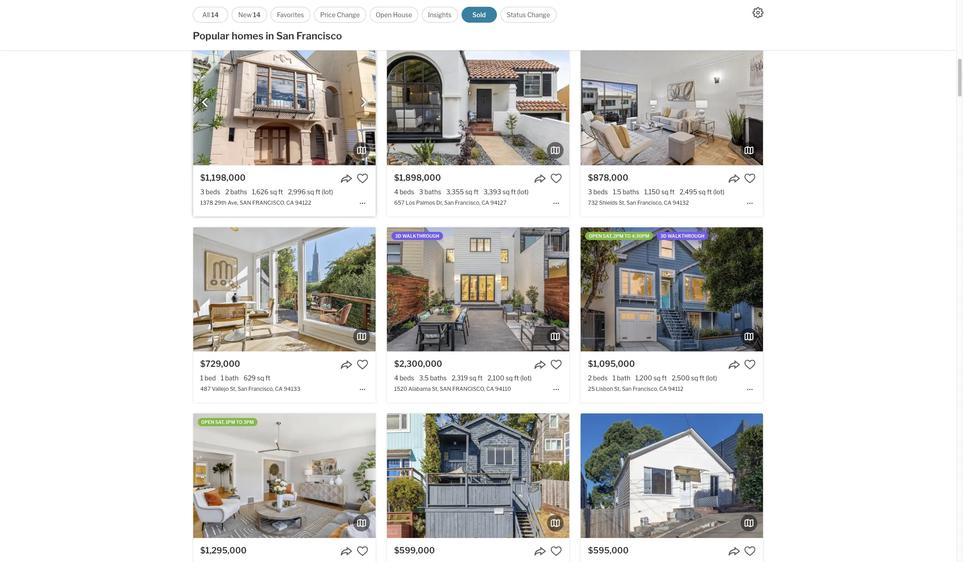 Task type: locate. For each thing, give the bounding box(es) containing it.
1 vertical spatial open
[[201, 420, 214, 425]]

favorite button checkbox for $1,095,000
[[745, 359, 756, 371]]

option group
[[193, 7, 557, 23]]

1 photo of 657 los palmos dr, san francisco, ca 94127 image from the left
[[205, 41, 387, 165]]

14 inside new 'radio'
[[253, 11, 261, 19]]

0 horizontal spatial 3d
[[395, 233, 402, 239]]

new
[[238, 11, 252, 19]]

ft left 3,393
[[474, 188, 479, 196]]

sq up 94124
[[501, 2, 508, 9]]

3.5 baths
[[419, 374, 447, 382]]

(lot) right 2,495
[[714, 188, 725, 196]]

0 horizontal spatial open
[[201, 420, 214, 425]]

4 beds up house
[[394, 2, 414, 9]]

francisco,
[[252, 199, 285, 206], [453, 386, 485, 392]]

change inside radio
[[528, 11, 550, 19]]

0 vertical spatial 2 baths
[[225, 2, 247, 9]]

2 photo of 25 lisbon st, san francisco, ca 94112 image from the left
[[581, 227, 764, 352]]

ca for 1520 alabama st, san francisco, ca 94110
[[487, 386, 494, 392]]

2 for 1,427
[[225, 2, 229, 9]]

94127
[[491, 199, 507, 206]]

1 walkthrough from the left
[[403, 233, 440, 239]]

option group containing all
[[193, 7, 557, 23]]

st, down 1.5 baths on the right top
[[619, 199, 626, 206]]

favorite button checkbox for $878,000
[[745, 173, 756, 184]]

1 horizontal spatial 14
[[253, 11, 261, 19]]

baths up 'palmos'
[[425, 188, 441, 196]]

bath up vallejo
[[225, 374, 239, 382]]

francisco, down the 1,626 sq ft
[[252, 199, 285, 206]]

2 up 25
[[588, 374, 592, 382]]

ft for 1,626 sq ft
[[278, 188, 283, 196]]

francisco, down 1,200
[[633, 386, 659, 392]]

ft left 2,100
[[478, 374, 483, 382]]

(lot) right 2,100
[[521, 374, 532, 382]]

1 vertical spatial 4 beds
[[394, 188, 414, 196]]

francisco, down 629 sq ft
[[249, 386, 274, 392]]

sq right 2,495
[[699, 188, 706, 196]]

1 photo of 9 powhattan ave, san francisco, ca 94110 image from the left
[[205, 414, 387, 538]]

1 horizontal spatial 1 bath
[[613, 374, 631, 382]]

0 vertical spatial open
[[589, 233, 602, 239]]

bath
[[225, 374, 239, 382], [617, 374, 631, 382]]

favorite button checkbox for $729,000
[[357, 359, 369, 371]]

ca for 487 vallejo st, san francisco, ca 94133
[[275, 386, 283, 392]]

Price Change radio
[[314, 7, 366, 23]]

14 inside all radio
[[211, 11, 219, 19]]

3d down 657
[[395, 233, 402, 239]]

photo of 657 los palmos dr, san francisco, ca 94127 image
[[205, 41, 387, 165], [387, 41, 570, 165], [570, 41, 752, 165]]

price
[[320, 11, 336, 19]]

3 photo of 25 lisbon st, san francisco, ca 94112 image from the left
[[764, 227, 946, 352]]

3 4 from the top
[[394, 374, 399, 382]]

change inside radio
[[337, 11, 360, 19]]

25
[[588, 386, 595, 392]]

favorite button checkbox
[[745, 173, 756, 184], [357, 359, 369, 371], [745, 359, 756, 371], [357, 545, 369, 557], [551, 545, 562, 557], [745, 545, 756, 557]]

baths for $878,000
[[623, 188, 640, 196]]

sq right 3,297 on the top of the page
[[306, 2, 313, 9]]

san down the 3.5 baths
[[440, 386, 451, 392]]

1378
[[200, 199, 213, 206]]

14 down 1,427
[[253, 11, 261, 19]]

1 bath
[[221, 374, 239, 382], [613, 374, 631, 382]]

$1,295,000
[[200, 545, 247, 555]]

1 horizontal spatial 3d
[[661, 233, 667, 239]]

photo of 487 vallejo st, san francisco, ca 94133 image
[[11, 227, 193, 352], [193, 227, 376, 352], [376, 227, 558, 352]]

change right status
[[528, 11, 550, 19]]

All radio
[[193, 7, 228, 23]]

favorite button checkbox for $595,000
[[745, 545, 756, 557]]

(lot) up status
[[516, 2, 527, 9]]

3d
[[395, 233, 402, 239], [661, 233, 667, 239]]

94110
[[495, 386, 511, 392]]

1 horizontal spatial francisco,
[[453, 386, 485, 392]]

0 horizontal spatial 1
[[200, 374, 203, 382]]

ft up 94132
[[670, 188, 675, 196]]

2
[[225, 2, 229, 9], [225, 188, 229, 196], [588, 374, 592, 382]]

sq for 629
[[257, 374, 264, 382]]

2 vertical spatial 4
[[394, 374, 399, 382]]

all
[[202, 11, 210, 19]]

1 vertical spatial 2
[[225, 188, 229, 196]]

3,881 sq ft (lot)
[[483, 2, 527, 9]]

bath for $729,000
[[225, 374, 239, 382]]

2 4 from the top
[[394, 188, 399, 196]]

ft right 3,393
[[511, 188, 516, 196]]

0 horizontal spatial walkthrough
[[403, 233, 440, 239]]

panorama
[[212, 13, 239, 20]]

1 horizontal spatial 3d walkthrough
[[661, 233, 705, 239]]

1 14 from the left
[[211, 11, 219, 19]]

beds up 1520
[[400, 374, 414, 382]]

favorite button image
[[357, 173, 369, 184], [357, 359, 369, 371], [551, 359, 562, 371], [745, 359, 756, 371], [357, 545, 369, 557], [551, 545, 562, 557]]

favorite button checkbox for $2,300,000
[[551, 359, 562, 371]]

4 beds up 1520
[[394, 374, 414, 382]]

san down 1,427
[[248, 13, 257, 20]]

to right 2pm
[[625, 233, 631, 239]]

francisco, down 1,427 sq ft
[[258, 13, 284, 20]]

1.5 baths
[[613, 188, 640, 196]]

favorite button image for $1,198,000
[[357, 173, 369, 184]]

1 horizontal spatial san
[[440, 386, 451, 392]]

2 walkthrough from the left
[[668, 233, 705, 239]]

1 down the "$1,095,000"
[[613, 374, 616, 382]]

0 horizontal spatial sat,
[[215, 420, 225, 425]]

francisco, for 25 lisbon st, san francisco, ca 94112
[[633, 386, 659, 392]]

photo of 1520 alabama st, san francisco, ca 94110 image
[[205, 227, 387, 352], [387, 227, 570, 352], [570, 227, 752, 352]]

ft right 3,297 on the top of the page
[[315, 2, 320, 9]]

san
[[248, 13, 257, 20], [443, 13, 453, 20], [276, 30, 294, 42], [444, 199, 454, 206], [627, 199, 637, 206], [238, 386, 247, 392], [622, 386, 632, 392]]

homes
[[232, 30, 264, 42]]

2 4 beds from the top
[[394, 188, 414, 196]]

2 baths up ave, in the top left of the page
[[225, 188, 247, 196]]

1 vertical spatial 3 baths
[[419, 188, 441, 196]]

2 baths
[[225, 2, 247, 9], [225, 188, 247, 196]]

1 bath down the "$1,095,000"
[[613, 374, 631, 382]]

ft
[[278, 2, 283, 9], [315, 2, 320, 9], [473, 2, 478, 9], [510, 2, 515, 9], [278, 188, 283, 196], [316, 188, 321, 196], [474, 188, 479, 196], [511, 188, 516, 196], [670, 188, 675, 196], [707, 188, 712, 196], [266, 374, 271, 382], [478, 374, 483, 382], [514, 374, 519, 382], [662, 374, 667, 382], [700, 374, 705, 382]]

ca left 94133
[[275, 386, 283, 392]]

ca left 94112
[[660, 386, 667, 392]]

ca for 130 bridgeview dr, san francisco, ca 94124
[[480, 13, 488, 20]]

photo of 1378 29th ave, san francisco, ca 94122 image
[[11, 41, 193, 165], [193, 41, 376, 165], [376, 41, 558, 165]]

favorite button checkbox for $599,000
[[551, 545, 562, 557]]

2 photo of 220 dublin st, san francisco, ca 94112 image from the left
[[581, 414, 764, 538]]

sq for 2,319
[[470, 374, 477, 382]]

3,355
[[446, 188, 464, 196]]

1 horizontal spatial bath
[[617, 374, 631, 382]]

3d right 4:30pm
[[661, 233, 667, 239]]

francisco, for 130 bridgeview dr, san francisco, ca 94124
[[454, 13, 479, 20]]

0 horizontal spatial change
[[337, 11, 360, 19]]

sat,
[[603, 233, 613, 239], [215, 420, 225, 425]]

3 beds up 732
[[588, 188, 608, 196]]

0 horizontal spatial to
[[236, 420, 243, 425]]

(lot) for $1,898,000
[[518, 188, 529, 196]]

favorite button checkbox for $1,898,000
[[551, 173, 562, 184]]

4 beds up 657
[[394, 188, 414, 196]]

1 up vallejo
[[221, 374, 224, 382]]

2 for 1,626
[[225, 188, 229, 196]]

0 horizontal spatial bath
[[225, 374, 239, 382]]

2 3 baths from the top
[[419, 188, 441, 196]]

1 2 baths from the top
[[225, 2, 247, 9]]

open sat, 1pm to 3pm
[[201, 420, 254, 425]]

0 horizontal spatial francisco,
[[252, 199, 285, 206]]

0 vertical spatial 3 baths
[[419, 2, 441, 9]]

open for $1,295,000
[[201, 420, 214, 425]]

0 horizontal spatial 1 bath
[[221, 374, 239, 382]]

3d walkthrough down los
[[395, 233, 440, 239]]

3 1 from the left
[[613, 374, 616, 382]]

ft up sold
[[473, 2, 478, 9]]

open sat, 2pm to 4:30pm
[[589, 233, 650, 239]]

3,355 sq ft
[[446, 188, 479, 196]]

(lot) for $2,300,000
[[521, 374, 532, 382]]

2 1 bath from the left
[[613, 374, 631, 382]]

francisco, down 2,319 sq ft
[[453, 386, 485, 392]]

Status Change radio
[[501, 7, 557, 23]]

0 vertical spatial 4
[[394, 2, 399, 9]]

$599,000
[[394, 545, 435, 555]]

baths up "new"
[[231, 2, 247, 9]]

ft for 2,100 sq ft (lot)
[[514, 374, 519, 382]]

130 bridgeview dr, san francisco, ca 94124
[[394, 13, 506, 20]]

2 vertical spatial 4 beds
[[394, 374, 414, 382]]

0 vertical spatial to
[[625, 233, 631, 239]]

1 bath from the left
[[225, 374, 239, 382]]

3 for 1,427 sq ft
[[200, 2, 205, 9]]

ft for 3,355 sq ft
[[474, 188, 479, 196]]

2 bath from the left
[[617, 374, 631, 382]]

favorite button image for $1,295,000
[[357, 545, 369, 557]]

beds up 732
[[594, 188, 608, 196]]

beds up the lisbon
[[594, 374, 608, 382]]

2 photo of 9 powhattan ave, san francisco, ca 94110 image from the left
[[387, 414, 570, 538]]

(lot) right 3,393
[[518, 188, 529, 196]]

3 up bridgeview
[[419, 2, 423, 9]]

3 up 'all'
[[200, 2, 205, 9]]

2 2 baths from the top
[[225, 188, 247, 196]]

san down 629
[[238, 386, 247, 392]]

3,393 sq ft (lot)
[[484, 188, 529, 196]]

francisco, for 630 panorama dr, san francisco, ca 94131
[[258, 13, 284, 20]]

14 for new 14
[[253, 11, 261, 19]]

$1,095,000
[[588, 359, 635, 369]]

1
[[200, 374, 203, 382], [221, 374, 224, 382], [613, 374, 616, 382]]

3 for 1,626 sq ft
[[200, 188, 205, 196]]

4 for $2,300,000
[[394, 374, 399, 382]]

walkthrough
[[403, 233, 440, 239], [668, 233, 705, 239]]

sat, for $1,095,000
[[603, 233, 613, 239]]

bridgeview
[[405, 13, 434, 20]]

beds for $878,000
[[594, 188, 608, 196]]

sq right 1,150
[[662, 188, 669, 196]]

san
[[240, 199, 251, 206], [440, 386, 451, 392]]

sq for 1,427
[[270, 2, 277, 9]]

baths right 3.5
[[430, 374, 447, 382]]

2 14 from the left
[[253, 11, 261, 19]]

630 panorama dr, san francisco, ca 94131
[[200, 13, 309, 20]]

2 photo of 657 los palmos dr, san francisco, ca 94127 image from the left
[[387, 41, 570, 165]]

1 3d walkthrough from the left
[[395, 233, 440, 239]]

4 beds
[[394, 2, 414, 9], [394, 188, 414, 196], [394, 374, 414, 382]]

photo of 220 dublin st, san francisco, ca 94112 image
[[399, 414, 581, 538], [581, 414, 764, 538], [764, 414, 946, 538]]

baths up ave, in the top left of the page
[[231, 188, 247, 196]]

photo of 25 lisbon st, san francisco, ca 94112 image
[[399, 227, 581, 352], [581, 227, 764, 352], [764, 227, 946, 352]]

1 horizontal spatial open
[[589, 233, 602, 239]]

san right ave, in the top left of the page
[[240, 199, 251, 206]]

shields
[[600, 199, 618, 206]]

3
[[200, 2, 205, 9], [419, 2, 423, 9], [200, 188, 205, 196], [419, 188, 423, 196], [588, 188, 592, 196]]

ft for 1,150 sq ft
[[670, 188, 675, 196]]

1 photo of 1520 alabama st, san francisco, ca 94110 image from the left
[[205, 227, 387, 352]]

sq for 1,626
[[270, 188, 277, 196]]

francisco
[[297, 30, 342, 42]]

sq for 3,881
[[501, 2, 508, 9]]

1 horizontal spatial walkthrough
[[668, 233, 705, 239]]

1 4 from the top
[[394, 2, 399, 9]]

2 photo of 230 22nd ave, san francisco, ca 94121 image from the left
[[193, 414, 376, 538]]

(lot)
[[321, 2, 332, 9], [516, 2, 527, 9], [322, 188, 333, 196], [518, 188, 529, 196], [714, 188, 725, 196], [521, 374, 532, 382], [706, 374, 718, 382]]

sq up 94122
[[307, 188, 314, 196]]

3 baths up insights
[[419, 2, 441, 9]]

0 vertical spatial san
[[240, 199, 251, 206]]

photo of 732 shields st, san francisco, ca 94132 image
[[399, 41, 581, 165], [581, 41, 764, 165], [764, 41, 946, 165]]

1 1 bath from the left
[[221, 374, 239, 382]]

1 bath for $1,095,000
[[613, 374, 631, 382]]

favorite button checkbox for $1,295,000
[[357, 545, 369, 557]]

to for $1,295,000
[[236, 420, 243, 425]]

ca left 94131
[[285, 13, 293, 20]]

san down 2,282
[[443, 13, 453, 20]]

0 vertical spatial 2
[[225, 2, 229, 9]]

3 photo of 230 22nd ave, san francisco, ca 94121 image from the left
[[376, 414, 558, 538]]

san down 3,355
[[444, 199, 454, 206]]

0 vertical spatial 4 beds
[[394, 2, 414, 9]]

14 right 'all'
[[211, 11, 219, 19]]

2 up ave, in the top left of the page
[[225, 188, 229, 196]]

to
[[625, 233, 631, 239], [236, 420, 243, 425]]

open
[[589, 233, 602, 239], [201, 420, 214, 425]]

(lot) right 2,500
[[706, 374, 718, 382]]

photo of 230 22nd ave, san francisco, ca 94121 image
[[11, 414, 193, 538], [193, 414, 376, 538], [376, 414, 558, 538]]

beds for $1,198,000
[[206, 188, 220, 196]]

1 vertical spatial san
[[440, 386, 451, 392]]

baths for $2,300,000
[[430, 374, 447, 382]]

14
[[211, 11, 219, 19], [253, 11, 261, 19]]

san down 1.5 baths on the right top
[[627, 199, 637, 206]]

new 14
[[238, 11, 261, 19]]

1 vertical spatial francisco,
[[453, 386, 485, 392]]

sq right 2,319
[[470, 374, 477, 382]]

ft up status
[[510, 2, 515, 9]]

Favorites radio
[[271, 7, 311, 23]]

2 horizontal spatial 1
[[613, 374, 616, 382]]

1 vertical spatial sat,
[[215, 420, 225, 425]]

sq right 1,200
[[654, 374, 661, 382]]

2 change from the left
[[528, 11, 550, 19]]

ft right 2,100
[[514, 374, 519, 382]]

baths for $1,898,000
[[425, 188, 441, 196]]

3d walkthrough down 94132
[[661, 233, 705, 239]]

1 photo of 732 shields st, san francisco, ca 94132 image from the left
[[399, 41, 581, 165]]

3 baths
[[419, 2, 441, 9], [419, 188, 441, 196]]

3 up 732
[[588, 188, 592, 196]]

change for price change
[[337, 11, 360, 19]]

sq right 1,626
[[270, 188, 277, 196]]

ft right 2,495
[[707, 188, 712, 196]]

dr, right bridgeview
[[435, 13, 442, 20]]

(lot) up price
[[321, 2, 332, 9]]

3 photo of 732 shields st, san francisco, ca 94132 image from the left
[[764, 41, 946, 165]]

1,427
[[252, 2, 268, 9]]

4 up open house
[[394, 2, 399, 9]]

3 up "1378"
[[200, 188, 205, 196]]

0 vertical spatial sat,
[[603, 233, 613, 239]]

open left 2pm
[[589, 233, 602, 239]]

st, for $1,095,000
[[615, 386, 621, 392]]

3 photo of 9 powhattan ave, san francisco, ca 94110 image from the left
[[570, 414, 752, 538]]

to right "1pm"
[[236, 420, 243, 425]]

2 baths for 1,427
[[225, 2, 247, 9]]

ft for 629 sq ft
[[266, 374, 271, 382]]

favorite button image for $595,000
[[745, 545, 756, 557]]

ft right 629
[[266, 374, 271, 382]]

0 vertical spatial francisco,
[[252, 199, 285, 206]]

3 photo of 487 vallejo st, san francisco, ca 94133 image from the left
[[376, 227, 558, 352]]

change right price
[[337, 11, 360, 19]]

ca for 732 shields st, san francisco, ca 94132
[[664, 199, 672, 206]]

st, right the lisbon
[[615, 386, 621, 392]]

bath up 25 lisbon st, san francisco, ca 94112
[[617, 374, 631, 382]]

1 vertical spatial 4
[[394, 188, 399, 196]]

1 horizontal spatial to
[[625, 233, 631, 239]]

dr,
[[240, 13, 246, 20], [435, 13, 442, 20], [437, 199, 443, 206]]

1 bath for $729,000
[[221, 374, 239, 382]]

sq right 629
[[257, 374, 264, 382]]

(lot) for $878,000
[[714, 188, 725, 196]]

sq
[[270, 2, 277, 9], [306, 2, 313, 9], [465, 2, 472, 9], [501, 2, 508, 9], [270, 188, 277, 196], [307, 188, 314, 196], [466, 188, 473, 196], [503, 188, 510, 196], [662, 188, 669, 196], [699, 188, 706, 196], [257, 374, 264, 382], [470, 374, 477, 382], [506, 374, 513, 382], [654, 374, 661, 382], [692, 374, 699, 382]]

dr, right panorama
[[240, 13, 246, 20]]

1 horizontal spatial 1
[[221, 374, 224, 382]]

1 horizontal spatial change
[[528, 11, 550, 19]]

1 3 baths from the top
[[419, 2, 441, 9]]

0 horizontal spatial san
[[240, 199, 251, 206]]

3.5
[[419, 374, 429, 382]]

1 change from the left
[[337, 11, 360, 19]]

0 horizontal spatial 3d walkthrough
[[395, 233, 440, 239]]

change
[[337, 11, 360, 19], [528, 11, 550, 19]]

2 1 from the left
[[221, 374, 224, 382]]

st, right vallejo
[[230, 386, 237, 392]]

1 vertical spatial to
[[236, 420, 243, 425]]

ca
[[285, 13, 293, 20], [480, 13, 488, 20], [286, 199, 294, 206], [482, 199, 490, 206], [664, 199, 672, 206], [275, 386, 283, 392], [487, 386, 494, 392], [660, 386, 667, 392]]

1 horizontal spatial sat,
[[603, 233, 613, 239]]

1 left bed
[[200, 374, 203, 382]]

Sold radio
[[462, 7, 497, 23]]

630
[[200, 13, 211, 20]]

francisco, down 2,282 sq ft
[[454, 13, 479, 20]]

3 4 beds from the top
[[394, 374, 414, 382]]

3d walkthrough
[[395, 233, 440, 239], [661, 233, 705, 239]]

change for status change
[[528, 11, 550, 19]]

francisco, for $1,198,000
[[252, 199, 285, 206]]

0 horizontal spatial 14
[[211, 11, 219, 19]]

st, for $878,000
[[619, 199, 626, 206]]

3 beds
[[200, 2, 220, 9], [200, 188, 220, 196], [588, 188, 608, 196]]

3,297 sq ft (lot)
[[288, 2, 332, 9]]

94122
[[295, 199, 311, 206]]

francisco, for $2,300,000
[[453, 386, 485, 392]]

(lot) right the 2,996
[[322, 188, 333, 196]]

2,495
[[680, 188, 698, 196]]

ft right the 2,996
[[316, 188, 321, 196]]

3 baths up 'palmos'
[[419, 188, 441, 196]]

dr, for 3 baths
[[435, 13, 442, 20]]

ca down the 3,881
[[480, 13, 488, 20]]

favorite button image
[[551, 173, 562, 184], [745, 173, 756, 184], [745, 545, 756, 557]]

ft left the 2,996
[[278, 188, 283, 196]]

1 for $729,000
[[221, 374, 224, 382]]

732 shields st, san francisco, ca 94132
[[588, 199, 689, 206]]

sq up the 94127
[[503, 188, 510, 196]]

open house
[[376, 11, 412, 19]]

$2,300,000
[[394, 359, 443, 369]]

walkthrough down 94132
[[668, 233, 705, 239]]

sat, left 2pm
[[603, 233, 613, 239]]

st, down the 3.5 baths
[[432, 386, 439, 392]]

sat, left "1pm"
[[215, 420, 225, 425]]

1 vertical spatial 2 baths
[[225, 188, 247, 196]]

favorite button checkbox
[[357, 173, 369, 184], [551, 173, 562, 184], [551, 359, 562, 371]]

2 photo of 487 vallejo st, san francisco, ca 94133 image from the left
[[193, 227, 376, 352]]

ca left 94132
[[664, 199, 672, 206]]

3 baths for 3,355
[[419, 188, 441, 196]]

ft up favorites on the top of the page
[[278, 2, 283, 9]]

1.5
[[613, 188, 622, 196]]

beds for $1,898,000
[[400, 188, 414, 196]]

photo of 9 powhattan ave, san francisco, ca 94110 image
[[205, 414, 387, 538], [387, 414, 570, 538], [570, 414, 752, 538]]



Task type: vqa. For each thing, say whether or not it's contained in the screenshot.
The 'To' for $1,095,000
yes



Task type: describe. For each thing, give the bounding box(es) containing it.
next button image
[[359, 98, 369, 107]]

2 3d from the left
[[661, 233, 667, 239]]

2,500
[[672, 374, 690, 382]]

beds up house
[[400, 2, 414, 9]]

487 vallejo st, san francisco, ca 94133
[[200, 386, 301, 392]]

3 photo of 220 dublin st, san francisco, ca 94112 image from the left
[[764, 414, 946, 538]]

2 baths for 1,626
[[225, 188, 247, 196]]

94132
[[673, 199, 689, 206]]

favorite button image for $729,000
[[357, 359, 369, 371]]

san for 732 shields st, san francisco, ca 94132
[[627, 199, 637, 206]]

2pm
[[614, 233, 624, 239]]

ave,
[[228, 199, 239, 206]]

ft for 1,427 sq ft
[[278, 2, 283, 9]]

2,282 sq ft
[[446, 2, 478, 9]]

san for 630 panorama dr, san francisco, ca 94131
[[248, 13, 257, 20]]

san for $2,300,000
[[440, 386, 451, 392]]

Insights radio
[[422, 7, 458, 23]]

(lot) for $1,095,000
[[706, 374, 718, 382]]

los
[[406, 199, 415, 206]]

sq for 1,200
[[654, 374, 661, 382]]

beds for $1,095,000
[[594, 374, 608, 382]]

3 photo of 1378 29th ave, san francisco, ca 94122 image from the left
[[376, 41, 558, 165]]

in
[[266, 30, 274, 42]]

4:30pm
[[632, 233, 650, 239]]

94131
[[294, 13, 309, 20]]

bath for $1,095,000
[[617, 374, 631, 382]]

1 photo of 487 vallejo st, san francisco, ca 94133 image from the left
[[11, 227, 193, 352]]

house
[[393, 11, 412, 19]]

2,996
[[288, 188, 306, 196]]

st, for $2,300,000
[[432, 386, 439, 392]]

sq for 2,100
[[506, 374, 513, 382]]

open for $1,095,000
[[589, 233, 602, 239]]

sq for 2,495
[[699, 188, 706, 196]]

1,200 sq ft
[[636, 374, 667, 382]]

sq for 3,355
[[466, 188, 473, 196]]

3 beds for $1,198,000
[[200, 188, 220, 196]]

2,500 sq ft (lot)
[[672, 374, 718, 382]]

1520
[[394, 386, 407, 392]]

657
[[394, 199, 405, 206]]

popular
[[193, 30, 230, 42]]

francisco, for 487 vallejo st, san francisco, ca 94133
[[249, 386, 274, 392]]

732
[[588, 199, 598, 206]]

3,393
[[484, 188, 502, 196]]

629
[[244, 374, 256, 382]]

3 photo of 1520 alabama st, san francisco, ca 94110 image from the left
[[570, 227, 752, 352]]

$1,198,000
[[200, 173, 246, 182]]

ca for 630 panorama dr, san francisco, ca 94131
[[285, 13, 293, 20]]

favorite button checkbox for $1,198,000
[[357, 173, 369, 184]]

1 photo of 230 22nd ave, san francisco, ca 94121 image from the left
[[11, 414, 193, 538]]

ft for 1,200 sq ft
[[662, 374, 667, 382]]

94112
[[669, 386, 684, 392]]

657 los palmos dr, san francisco, ca 94127
[[394, 199, 507, 206]]

vallejo
[[212, 386, 229, 392]]

2 3d walkthrough from the left
[[661, 233, 705, 239]]

ft for 2,996 sq ft (lot)
[[316, 188, 321, 196]]

1,150
[[645, 188, 661, 196]]

1,626 sq ft
[[252, 188, 283, 196]]

2,282
[[446, 2, 463, 9]]

ft for 3,881 sq ft (lot)
[[510, 2, 515, 9]]

to for $1,095,000
[[625, 233, 631, 239]]

san for popular homes in san francisco
[[276, 30, 294, 42]]

25 lisbon st, san francisco, ca 94112
[[588, 386, 684, 392]]

ft for 2,500 sq ft (lot)
[[700, 374, 705, 382]]

ft for 2,319 sq ft
[[478, 374, 483, 382]]

ft for 2,495 sq ft (lot)
[[707, 188, 712, 196]]

3,297
[[288, 2, 305, 9]]

4 beds for $1,898,000
[[394, 188, 414, 196]]

st, for $729,000
[[230, 386, 237, 392]]

2,100
[[488, 374, 505, 382]]

bed
[[205, 374, 216, 382]]

dr, right 'palmos'
[[437, 199, 443, 206]]

beds for $2,300,000
[[400, 374, 414, 382]]

popular homes in san francisco
[[193, 30, 342, 42]]

New radio
[[232, 7, 267, 23]]

previous button image
[[200, 98, 209, 107]]

2 photo of 732 shields st, san francisco, ca 94132 image from the left
[[581, 41, 764, 165]]

san for 25 lisbon st, san francisco, ca 94112
[[622, 386, 632, 392]]

3 beds up the all 14
[[200, 2, 220, 9]]

ft for 3,297 sq ft (lot)
[[315, 2, 320, 9]]

2,996 sq ft (lot)
[[288, 188, 333, 196]]

3 baths for 2,282
[[419, 2, 441, 9]]

san for 130 bridgeview dr, san francisco, ca 94124
[[443, 13, 453, 20]]

1,150 sq ft
[[645, 188, 675, 196]]

(lot) for $1,198,000
[[322, 188, 333, 196]]

29th
[[214, 199, 227, 206]]

sold
[[473, 11, 486, 19]]

3 beds for $878,000
[[588, 188, 608, 196]]

3 up 'palmos'
[[419, 188, 423, 196]]

1378 29th ave, san francisco, ca 94122
[[200, 199, 311, 206]]

Open House radio
[[370, 7, 418, 23]]

1pm
[[226, 420, 235, 425]]

san for $1,198,000
[[240, 199, 251, 206]]

3 for 1,150 sq ft
[[588, 188, 592, 196]]

$878,000
[[588, 173, 629, 182]]

favorite button image for $1,095,000
[[745, 359, 756, 371]]

favorite button image for $878,000
[[745, 173, 756, 184]]

baths for $1,198,000
[[231, 188, 247, 196]]

1 photo of 1378 29th ave, san francisco, ca 94122 image from the left
[[11, 41, 193, 165]]

1 3d from the left
[[395, 233, 402, 239]]

1 for $1,095,000
[[613, 374, 616, 382]]

94124
[[489, 13, 506, 20]]

1 photo of 220 dublin st, san francisco, ca 94112 image from the left
[[399, 414, 581, 538]]

status
[[507, 11, 526, 19]]

$1,898,000
[[394, 173, 441, 182]]

2,100 sq ft (lot)
[[488, 374, 532, 382]]

3 photo of 657 los palmos dr, san francisco, ca 94127 image from the left
[[570, 41, 752, 165]]

94133
[[284, 386, 301, 392]]

ft for 2,282 sq ft
[[473, 2, 478, 9]]

alabama
[[409, 386, 431, 392]]

487
[[200, 386, 211, 392]]

francisco, down 3,355 sq ft
[[455, 199, 481, 206]]

ca for 1378 29th ave, san francisco, ca 94122
[[286, 199, 294, 206]]

$595,000
[[588, 545, 629, 555]]

sq for 2,996
[[307, 188, 314, 196]]

price change
[[320, 11, 360, 19]]

2,319
[[452, 374, 468, 382]]

1,626
[[252, 188, 269, 196]]

open
[[376, 11, 392, 19]]

palmos
[[416, 199, 435, 206]]

dr, for 2 baths
[[240, 13, 246, 20]]

1 4 beds from the top
[[394, 2, 414, 9]]

all 14
[[202, 11, 219, 19]]

1,200
[[636, 374, 653, 382]]

baths up insights
[[425, 2, 441, 9]]

insights
[[428, 11, 452, 19]]

14 for all 14
[[211, 11, 219, 19]]

3pm
[[244, 420, 254, 425]]

1 1 from the left
[[200, 374, 203, 382]]

favorite button image for $2,300,000
[[551, 359, 562, 371]]

1 photo of 25 lisbon st, san francisco, ca 94112 image from the left
[[399, 227, 581, 352]]

1,427 sq ft
[[252, 2, 283, 9]]

130
[[394, 13, 404, 20]]

sq for 1,150
[[662, 188, 669, 196]]

2 photo of 1520 alabama st, san francisco, ca 94110 image from the left
[[387, 227, 570, 352]]

4 for $1,898,000
[[394, 188, 399, 196]]

1520 alabama st, san francisco, ca 94110
[[394, 386, 511, 392]]

2 beds
[[588, 374, 608, 382]]

2 vertical spatial 2
[[588, 374, 592, 382]]

2,495 sq ft (lot)
[[680, 188, 725, 196]]

favorite button image for $599,000
[[551, 545, 562, 557]]

lisbon
[[596, 386, 613, 392]]

1 bed
[[200, 374, 216, 382]]

4 beds for $2,300,000
[[394, 374, 414, 382]]

$729,000
[[200, 359, 240, 369]]

status change
[[507, 11, 550, 19]]

ca for 25 lisbon st, san francisco, ca 94112
[[660, 386, 667, 392]]

629 sq ft
[[244, 374, 271, 382]]

favorite button image for $1,898,000
[[551, 173, 562, 184]]

2 photo of 1378 29th ave, san francisco, ca 94122 image from the left
[[193, 41, 376, 165]]

sq for 3,297
[[306, 2, 313, 9]]

sq for 2,500
[[692, 374, 699, 382]]

ca down 3,393
[[482, 199, 490, 206]]

sat, for $1,295,000
[[215, 420, 225, 425]]

beds up the all 14
[[206, 2, 220, 9]]

3,881
[[483, 2, 500, 9]]

favorites
[[277, 11, 304, 19]]



